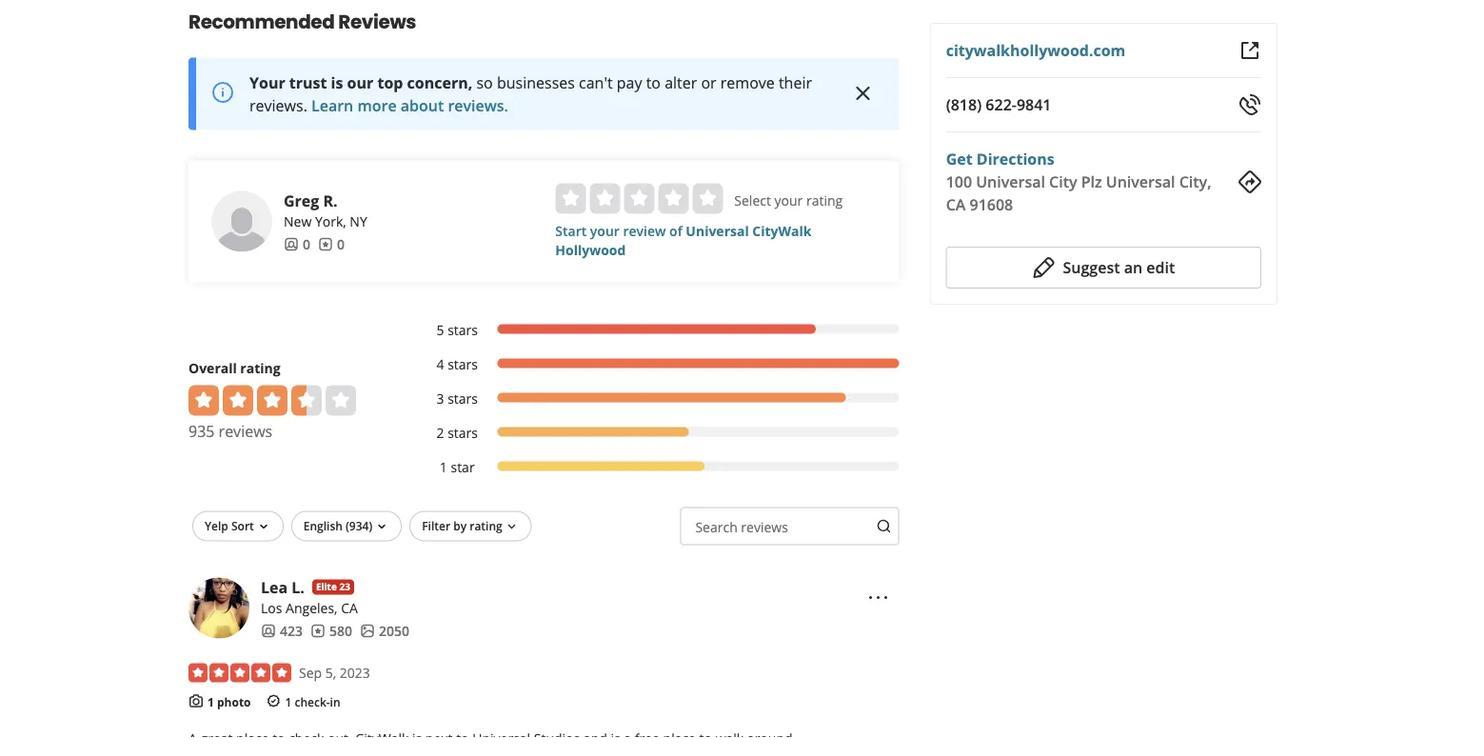 Task type: locate. For each thing, give the bounding box(es) containing it.
stars for 4 stars
[[448, 356, 478, 374]]

your
[[250, 72, 285, 93]]

reviews down the 3.5 star rating 'image'
[[219, 421, 273, 441]]

24 phone v2 image
[[1239, 93, 1262, 116]]

16 friends v2 image
[[284, 237, 299, 253], [261, 624, 276, 639]]

3 stars
[[437, 390, 478, 408]]

0 vertical spatial your
[[775, 192, 803, 210]]

ny
[[350, 213, 367, 231]]

overall
[[189, 359, 237, 377]]

your up hollywood on the top
[[590, 222, 620, 240]]

1
[[440, 458, 447, 477], [208, 694, 214, 710], [285, 694, 292, 710]]

2 stars from the top
[[448, 356, 478, 374]]

reviews
[[338, 8, 416, 35]]

16 friends v2 image for greg r.
[[284, 237, 299, 253]]

select your rating
[[735, 192, 843, 210]]

1 horizontal spatial reviews
[[741, 518, 789, 537]]

1 horizontal spatial 16 chevron down v2 image
[[374, 520, 390, 535]]

los
[[261, 599, 282, 617]]

york,
[[315, 213, 346, 231]]

more
[[358, 95, 397, 116]]

so businesses can't pay to alter or remove their reviews.
[[250, 72, 812, 116]]

1 horizontal spatial ca
[[946, 194, 966, 215]]

stars right 5
[[448, 321, 478, 339]]

businesses
[[497, 72, 575, 93]]

yelp sort
[[205, 518, 254, 534]]

16 chevron down v2 image for (934)
[[374, 520, 390, 535]]

16 review v2 image for greg r.
[[318, 237, 333, 253]]

city,
[[1180, 171, 1212, 192]]

your
[[775, 192, 803, 210], [590, 222, 620, 240]]

rating up the 3.5 star rating 'image'
[[240, 359, 281, 377]]

reviews. down your
[[250, 95, 308, 116]]

  text field
[[680, 507, 900, 546]]

0 vertical spatial 16 friends v2 image
[[284, 237, 299, 253]]

your for select
[[775, 192, 803, 210]]

reviews. inside the so businesses can't pay to alter or remove their reviews.
[[250, 95, 308, 116]]

is
[[331, 72, 343, 93]]

reviews element
[[318, 235, 345, 254], [310, 622, 352, 641]]

1 stars from the top
[[448, 321, 478, 339]]

concern,
[[407, 72, 473, 93]]

None radio
[[693, 184, 723, 214]]

friends element containing 423
[[261, 622, 303, 641]]

universal right plz
[[1107, 171, 1176, 192]]

0 horizontal spatial reviews.
[[250, 95, 308, 116]]

universal down 'directions'
[[976, 171, 1046, 192]]

1 horizontal spatial rating
[[470, 518, 503, 534]]

2 horizontal spatial 1
[[440, 458, 447, 477]]

0 horizontal spatial 0
[[303, 236, 310, 254]]

0 horizontal spatial 16 friends v2 image
[[261, 624, 276, 639]]

1 reviews. from the left
[[250, 95, 308, 116]]

16 chevron down v2 image right sort
[[256, 520, 271, 535]]

alter
[[665, 72, 697, 93]]

citywalkhollywood.com link
[[946, 40, 1126, 60]]

16 chevron down v2 image inside yelp sort dropdown button
[[256, 520, 271, 535]]

1 vertical spatial reviews element
[[310, 622, 352, 641]]

0 vertical spatial rating
[[807, 192, 843, 210]]

1 left star
[[440, 458, 447, 477]]

our
[[347, 72, 374, 93]]

friends element
[[284, 235, 310, 254], [261, 622, 303, 641]]

0 vertical spatial reviews
[[219, 421, 273, 441]]

0 horizontal spatial your
[[590, 222, 620, 240]]

hollywood
[[556, 241, 626, 259]]

0
[[303, 236, 310, 254], [337, 236, 345, 254]]

rating left 16 chevron down v2 icon
[[470, 518, 503, 534]]

0 vertical spatial ca
[[946, 194, 966, 215]]

2 stars
[[437, 424, 478, 442]]

16 review v2 image
[[318, 237, 333, 253], [310, 624, 326, 639]]

(818) 622-9841
[[946, 94, 1052, 115]]

yelp
[[205, 518, 228, 534]]

by
[[454, 518, 467, 534]]

universal inside universal citywalk hollywood
[[686, 222, 749, 240]]

0 horizontal spatial universal
[[686, 222, 749, 240]]

2 horizontal spatial rating
[[807, 192, 843, 210]]

suggest an edit
[[1063, 257, 1175, 278]]

reviews.
[[250, 95, 308, 116], [448, 95, 509, 116]]

friends element for lea l.
[[261, 622, 303, 641]]

star
[[451, 458, 475, 477]]

reviews element down angeles,
[[310, 622, 352, 641]]

ca down 100
[[946, 194, 966, 215]]

directions
[[977, 149, 1055, 169]]

(818)
[[946, 94, 982, 115]]

photo of greg r. image
[[211, 191, 272, 252]]

16 chevron down v2 image inside english (934) popup button
[[374, 520, 390, 535]]

2050
[[379, 622, 409, 640]]

reviews element down york,
[[318, 235, 345, 254]]

ca down 23
[[341, 599, 358, 617]]

1 horizontal spatial 1
[[285, 694, 292, 710]]

reviews right search
[[741, 518, 789, 537]]

reviews element containing 0
[[318, 235, 345, 254]]

1 horizontal spatial 0
[[337, 236, 345, 254]]

filter reviews by 4 stars rating element
[[417, 355, 900, 374]]

1 vertical spatial your
[[590, 222, 620, 240]]

filter reviews by 2 stars rating element
[[417, 424, 900, 443]]

1 horizontal spatial your
[[775, 192, 803, 210]]

None radio
[[556, 184, 586, 214], [590, 184, 620, 214], [624, 184, 655, 214], [658, 184, 689, 214], [556, 184, 586, 214], [590, 184, 620, 214], [624, 184, 655, 214], [658, 184, 689, 214]]

friends element down new
[[284, 235, 310, 254]]

1 vertical spatial friends element
[[261, 622, 303, 641]]

your up citywalk
[[775, 192, 803, 210]]

yelp sort button
[[192, 511, 284, 542]]

citywalkhollywood.com
[[946, 40, 1126, 60]]

0 down york,
[[337, 236, 345, 254]]

0 horizontal spatial ca
[[341, 599, 358, 617]]

2
[[437, 424, 444, 442]]

1 horizontal spatial reviews.
[[448, 95, 509, 116]]

16 review v2 image down york,
[[318, 237, 333, 253]]

stars right 2
[[448, 424, 478, 442]]

suggest
[[1063, 257, 1121, 278]]

1 right 16 camera v2 "image"
[[208, 694, 214, 710]]

1 vertical spatial 16 friends v2 image
[[261, 624, 276, 639]]

to
[[646, 72, 661, 93]]

rating up citywalk
[[807, 192, 843, 210]]

1 vertical spatial reviews
[[741, 518, 789, 537]]

friends element down los
[[261, 622, 303, 641]]

stars right 3 at the left
[[448, 390, 478, 408]]

stars for 2 stars
[[448, 424, 478, 442]]

3 stars from the top
[[448, 390, 478, 408]]

1 vertical spatial 16 review v2 image
[[310, 624, 326, 639]]

16 chevron down v2 image
[[256, 520, 271, 535], [374, 520, 390, 535]]

0 horizontal spatial 1
[[208, 694, 214, 710]]

reviews element containing 580
[[310, 622, 352, 641]]

2 16 chevron down v2 image from the left
[[374, 520, 390, 535]]

friends element for greg r.
[[284, 235, 310, 254]]

0 vertical spatial 16 review v2 image
[[318, 237, 333, 253]]

0 down new
[[303, 236, 310, 254]]

rating
[[807, 192, 843, 210], [240, 359, 281, 377], [470, 518, 503, 534]]

0 vertical spatial reviews element
[[318, 235, 345, 254]]

their
[[779, 72, 812, 93]]

1 vertical spatial ca
[[341, 599, 358, 617]]

1 photo
[[208, 694, 251, 710]]

1 vertical spatial rating
[[240, 359, 281, 377]]

plz
[[1082, 171, 1103, 192]]

edit
[[1147, 257, 1175, 278]]

your trust is our top concern,
[[250, 72, 473, 93]]

24 directions v2 image
[[1239, 170, 1262, 193]]

16 camera v2 image
[[189, 694, 204, 709]]

0 vertical spatial friends element
[[284, 235, 310, 254]]

16 friends v2 image left the 423
[[261, 624, 276, 639]]

16 photos v2 image
[[360, 624, 375, 639]]

16 chevron down v2 image right (934)
[[374, 520, 390, 535]]

16 review v2 image left 580
[[310, 624, 326, 639]]

greg
[[284, 190, 319, 211]]

1 16 chevron down v2 image from the left
[[256, 520, 271, 535]]

2 reviews. from the left
[[448, 95, 509, 116]]

photos element
[[360, 622, 409, 641]]

1 horizontal spatial 16 friends v2 image
[[284, 237, 299, 253]]

1 right 16 check in v2 icon
[[285, 694, 292, 710]]

friends element containing 0
[[284, 235, 310, 254]]

0 horizontal spatial reviews
[[219, 421, 273, 441]]

stars
[[448, 321, 478, 339], [448, 356, 478, 374], [448, 390, 478, 408], [448, 424, 478, 442]]

1 horizontal spatial universal
[[976, 171, 1046, 192]]

2023
[[340, 664, 370, 682]]

16 friends v2 image down new
[[284, 237, 299, 253]]

filter reviews by 3 stars rating element
[[417, 389, 900, 408]]

rating inside dropdown button
[[470, 518, 503, 534]]

info alert
[[189, 58, 900, 130]]

4 stars from the top
[[448, 424, 478, 442]]

2 vertical spatial rating
[[470, 518, 503, 534]]

reviews. down so
[[448, 95, 509, 116]]

1 check-in
[[285, 694, 341, 710]]

rating element
[[556, 184, 723, 214]]

reviews
[[219, 421, 273, 441], [741, 518, 789, 537]]

get
[[946, 149, 973, 169]]

remove
[[721, 72, 775, 93]]

stars right 4
[[448, 356, 478, 374]]

universal right of
[[686, 222, 749, 240]]

can't
[[579, 72, 613, 93]]

stars for 5 stars
[[448, 321, 478, 339]]

1 photo link
[[208, 694, 251, 710]]

0 horizontal spatial 16 chevron down v2 image
[[256, 520, 271, 535]]

english (934) button
[[291, 511, 402, 542]]



Task type: describe. For each thing, give the bounding box(es) containing it.
about
[[401, 95, 444, 116]]

5 star rating image
[[189, 664, 291, 683]]

filter by rating button
[[410, 511, 532, 542]]

5,
[[325, 664, 336, 682]]

4 stars
[[437, 356, 478, 374]]

r.
[[323, 190, 338, 211]]

(934)
[[346, 518, 373, 534]]

elite 23 los angeles, ca
[[261, 581, 358, 617]]

suggest an edit button
[[946, 247, 1262, 289]]

reviews element for greg r.
[[318, 235, 345, 254]]

3.5 star rating image
[[189, 386, 356, 416]]

rating for select your rating
[[807, 192, 843, 210]]

2 horizontal spatial universal
[[1107, 171, 1176, 192]]

elite 23 link
[[312, 580, 354, 595]]

top
[[378, 72, 403, 93]]

9841
[[1017, 94, 1052, 115]]

1 0 from the left
[[303, 236, 310, 254]]

or
[[701, 72, 717, 93]]

16 review v2 image for lea l.
[[310, 624, 326, 639]]

new
[[284, 213, 312, 231]]

review
[[623, 222, 666, 240]]

16 chevron down v2 image
[[505, 520, 520, 535]]

trust
[[289, 72, 327, 93]]

reviews element for lea l.
[[310, 622, 352, 641]]

in
[[330, 694, 341, 710]]

filter by rating
[[422, 518, 503, 534]]

filter reviews by 5 stars rating element
[[417, 321, 900, 340]]

search image
[[877, 519, 892, 534]]

lea
[[261, 577, 288, 597]]

select
[[735, 192, 771, 210]]

photo
[[217, 694, 251, 710]]

pay
[[617, 72, 642, 93]]

close image
[[852, 82, 875, 105]]

16 friends v2 image for lea l.
[[261, 624, 276, 639]]

24 info v2 image
[[211, 81, 234, 104]]

photo of lea l. image
[[189, 578, 250, 639]]

622-
[[986, 94, 1017, 115]]

an
[[1124, 257, 1143, 278]]

search
[[696, 518, 738, 537]]

0 horizontal spatial rating
[[240, 359, 281, 377]]

greg r. link
[[284, 190, 338, 211]]

sort
[[231, 518, 254, 534]]

check-
[[295, 694, 330, 710]]

get directions 100 universal city plz universal city, ca 91608
[[946, 149, 1212, 215]]

5 stars
[[437, 321, 478, 339]]

so
[[477, 72, 493, 93]]

24 external link v2 image
[[1239, 39, 1262, 62]]

100
[[946, 171, 972, 192]]

stars for 3 stars
[[448, 390, 478, 408]]

search reviews
[[696, 518, 789, 537]]

1 for 1 photo
[[208, 694, 214, 710]]

16 check in v2 image
[[266, 694, 281, 709]]

1 star
[[440, 458, 475, 477]]

greg r. new york, ny
[[284, 190, 367, 231]]

1 for 1 check-in
[[285, 694, 292, 710]]

menu image
[[867, 587, 890, 609]]

english
[[304, 518, 343, 534]]

935 reviews
[[189, 421, 273, 441]]

learn more about reviews. link
[[311, 95, 509, 116]]

935
[[189, 421, 215, 441]]

start your review of
[[556, 222, 686, 240]]

rating for filter by rating
[[470, 518, 503, 534]]

learn
[[311, 95, 354, 116]]

91608
[[970, 194, 1014, 215]]

elite
[[316, 581, 337, 594]]

start
[[556, 222, 587, 240]]

580
[[330, 622, 352, 640]]

reviews for search reviews
[[741, 518, 789, 537]]

overall rating
[[189, 359, 281, 377]]

2 0 from the left
[[337, 236, 345, 254]]

(no rating) image
[[556, 184, 723, 214]]

1 for 1 star
[[440, 458, 447, 477]]

filter reviews by 1 star rating element
[[417, 458, 900, 477]]

city
[[1050, 171, 1078, 192]]

16 chevron down v2 image for sort
[[256, 520, 271, 535]]

4
[[437, 356, 444, 374]]

reviews for 935 reviews
[[219, 421, 273, 441]]

l.
[[292, 577, 305, 597]]

lea l. link
[[261, 577, 305, 597]]

citywalk
[[753, 222, 812, 240]]

filter
[[422, 518, 451, 534]]

ca inside get directions 100 universal city plz universal city, ca 91608
[[946, 194, 966, 215]]

5
[[437, 321, 444, 339]]

3
[[437, 390, 444, 408]]

of
[[670, 222, 683, 240]]

lea l.
[[261, 577, 305, 597]]

recommended reviews
[[189, 8, 416, 35]]

423
[[280, 622, 303, 640]]

sep 5, 2023
[[299, 664, 370, 682]]

ca inside elite 23 los angeles, ca
[[341, 599, 358, 617]]

24 pencil v2 image
[[1033, 256, 1056, 279]]

23
[[340, 581, 350, 594]]

sep
[[299, 664, 322, 682]]

angeles,
[[286, 599, 338, 617]]

your for start
[[590, 222, 620, 240]]



Task type: vqa. For each thing, say whether or not it's contained in the screenshot.
Overall rating
yes



